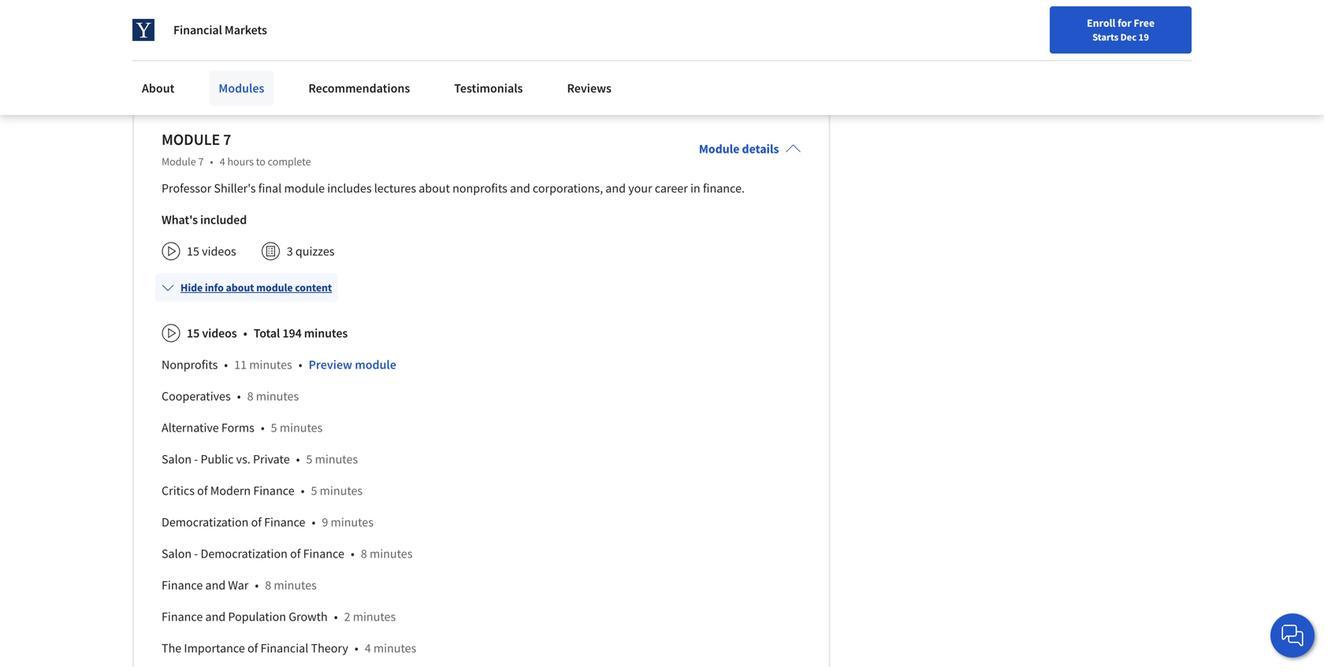 Task type: vqa. For each thing, say whether or not it's contained in the screenshot.
Yale University icon
yes



Task type: locate. For each thing, give the bounding box(es) containing it.
financial down the finance and population growth • 2 minutes at the left bottom of the page
[[261, 641, 309, 657]]

1 15 from the top
[[187, 244, 199, 260]]

honors
[[212, 58, 251, 74]]

4 right "theory"
[[365, 641, 371, 657]]

1 horizontal spatial about
[[419, 181, 450, 197]]

0 vertical spatial 4
[[220, 155, 225, 169]]

0 vertical spatial module
[[284, 181, 325, 197]]

7
[[223, 130, 231, 150], [198, 155, 204, 169]]

30 up module 6 honors quiz • 30 minutes
[[262, 26, 275, 42]]

module right preview
[[355, 357, 397, 373]]

2 videos from the top
[[202, 326, 237, 342]]

4 left hours
[[220, 155, 225, 169]]

1 vertical spatial 15
[[187, 326, 200, 342]]

for
[[1118, 16, 1132, 30]]

1 horizontal spatial quiz
[[253, 58, 277, 74]]

modern
[[210, 484, 251, 499]]

3
[[287, 244, 293, 260]]

growth
[[289, 610, 328, 626]]

0 vertical spatial 7
[[223, 130, 231, 150]]

• inside module 7 module 7 • 4 hours to complete
[[210, 155, 213, 169]]

chat with us image
[[1281, 624, 1306, 649]]

markets
[[225, 22, 267, 38]]

about
[[419, 181, 450, 197], [226, 281, 254, 295]]

0 vertical spatial 8
[[247, 389, 254, 405]]

1 salon from the top
[[162, 452, 192, 468]]

democratization
[[162, 515, 249, 531], [201, 547, 288, 562]]

0 vertical spatial democratization
[[162, 515, 249, 531]]

about right lectures
[[419, 181, 450, 197]]

- up finance and war • 8 minutes
[[194, 547, 198, 562]]

15 videos inside "info about module content" element
[[187, 326, 237, 342]]

30 right modules link
[[293, 58, 306, 74]]

1 vertical spatial -
[[194, 547, 198, 562]]

2 horizontal spatial 8
[[361, 547, 367, 562]]

nonprofits
[[453, 181, 508, 197]]

of
[[197, 484, 208, 499], [251, 515, 262, 531], [290, 547, 301, 562], [248, 641, 258, 657]]

finance.
[[703, 181, 745, 197]]

salon
[[162, 452, 192, 468], [162, 547, 192, 562]]

2 15 from the top
[[187, 326, 200, 342]]

30
[[262, 26, 275, 42], [293, 58, 306, 74]]

videos down included
[[202, 244, 236, 260]]

and left war
[[205, 578, 226, 594]]

5 right private
[[306, 452, 313, 468]]

module for content
[[256, 281, 293, 295]]

0 vertical spatial about
[[419, 181, 450, 197]]

0 horizontal spatial 7
[[198, 155, 204, 169]]

4
[[220, 155, 225, 169], [365, 641, 371, 657]]

financial up "6"
[[173, 22, 222, 38]]

videos inside "info about module content" element
[[202, 326, 237, 342]]

final
[[259, 181, 282, 197]]

1 - from the top
[[194, 452, 198, 468]]

theory
[[311, 641, 348, 657]]

0 vertical spatial financial
[[173, 22, 222, 38]]

salon down critics
[[162, 547, 192, 562]]

0 horizontal spatial 4
[[220, 155, 225, 169]]

- left public
[[194, 452, 198, 468]]

1 vertical spatial 8
[[361, 547, 367, 562]]

cooperatives
[[162, 389, 231, 405]]

module down complete
[[284, 181, 325, 197]]

•
[[252, 26, 256, 42], [283, 58, 287, 74], [210, 155, 213, 169], [243, 326, 247, 342], [224, 357, 228, 373], [299, 357, 303, 373], [237, 389, 241, 405], [261, 421, 265, 436], [296, 452, 300, 468], [301, 484, 305, 499], [312, 515, 316, 531], [351, 547, 355, 562], [255, 578, 259, 594], [334, 610, 338, 626], [355, 641, 359, 657]]

0 vertical spatial salon
[[162, 452, 192, 468]]

module
[[162, 58, 201, 74], [699, 141, 740, 157], [162, 155, 196, 169]]

quiz up modules
[[253, 58, 277, 74]]

1 horizontal spatial 4
[[365, 641, 371, 657]]

9
[[322, 515, 328, 531]]

finance down 9
[[303, 547, 345, 562]]

- for democratization
[[194, 547, 198, 562]]

your
[[629, 181, 653, 197]]

1 vertical spatial 4
[[365, 641, 371, 657]]

0 horizontal spatial quiz
[[222, 26, 246, 42]]

and right nonprofits
[[510, 181, 531, 197]]

8
[[247, 389, 254, 405], [361, 547, 367, 562], [265, 578, 271, 594]]

alternative forms • 5 minutes
[[162, 421, 323, 436]]

1 horizontal spatial financial
[[261, 641, 309, 657]]

5 up the democratization of finance • 9 minutes at left bottom
[[311, 484, 317, 499]]

enroll
[[1088, 16, 1116, 30]]

videos up 11
[[202, 326, 237, 342]]

module inside dropdown button
[[256, 281, 293, 295]]

7 up hours
[[223, 130, 231, 150]]

15 videos up nonprofits
[[187, 326, 237, 342]]

- for public
[[194, 452, 198, 468]]

dec
[[1121, 31, 1137, 43]]

15 up nonprofits
[[187, 326, 200, 342]]

about inside hide info about module content dropdown button
[[226, 281, 254, 295]]

0 horizontal spatial 8
[[247, 389, 254, 405]]

1 vertical spatial videos
[[202, 326, 237, 342]]

5 up private
[[271, 421, 277, 436]]

1 horizontal spatial 8
[[265, 578, 271, 594]]

english button
[[994, 0, 1089, 51]]

total
[[254, 326, 280, 342]]

2 salon from the top
[[162, 547, 192, 562]]

module
[[162, 130, 220, 150]]

2
[[344, 610, 351, 626]]

preview module link
[[309, 357, 397, 373]]

module up finance. in the right of the page
[[699, 141, 740, 157]]

module left the content
[[256, 281, 293, 295]]

15 down what's included
[[187, 244, 199, 260]]

module
[[284, 181, 325, 197], [256, 281, 293, 295], [355, 357, 397, 373]]

#16
[[201, 26, 220, 42]]

finance
[[253, 484, 295, 499], [264, 515, 306, 531], [303, 547, 345, 562], [162, 578, 203, 594], [162, 610, 203, 626]]

and up importance
[[205, 610, 226, 626]]

1 vertical spatial 15 videos
[[187, 326, 237, 342]]

None search field
[[225, 10, 603, 41]]

lectures
[[374, 181, 416, 197]]

included
[[200, 212, 247, 228]]

about link
[[132, 71, 184, 106]]

complete
[[268, 155, 311, 169]]

democratization up finance and war • 8 minutes
[[201, 547, 288, 562]]

1 vertical spatial module
[[256, 281, 293, 295]]

1 videos from the top
[[202, 244, 236, 260]]

-
[[194, 452, 198, 468], [194, 547, 198, 562]]

7 down module
[[198, 155, 204, 169]]

15 videos
[[187, 244, 236, 260], [187, 326, 237, 342]]

2 15 videos from the top
[[187, 326, 237, 342]]

hide
[[181, 281, 203, 295]]

0 vertical spatial 15 videos
[[187, 244, 236, 260]]

1 horizontal spatial 30
[[293, 58, 306, 74]]

professor
[[162, 181, 212, 197]]

1 vertical spatial salon
[[162, 547, 192, 562]]

3 quizzes
[[287, 244, 335, 260]]

1 vertical spatial about
[[226, 281, 254, 295]]

in
[[691, 181, 701, 197]]

population
[[228, 610, 286, 626]]

reviews
[[567, 80, 612, 96]]

0 horizontal spatial about
[[226, 281, 254, 295]]

quizzes
[[296, 244, 335, 260]]

minutes
[[277, 26, 320, 42], [309, 58, 351, 74], [304, 326, 348, 342], [249, 357, 292, 373], [256, 389, 299, 405], [280, 421, 323, 436], [315, 452, 358, 468], [320, 484, 363, 499], [331, 515, 374, 531], [370, 547, 413, 562], [274, 578, 317, 594], [353, 610, 396, 626], [374, 641, 417, 657]]

2 vertical spatial module
[[355, 357, 397, 373]]

0 vertical spatial quiz
[[222, 26, 246, 42]]

0 vertical spatial 30
[[262, 26, 275, 42]]

module 7 module 7 • 4 hours to complete
[[162, 130, 311, 169]]

democratization down modern
[[162, 515, 249, 531]]

15
[[187, 244, 199, 260], [187, 326, 200, 342]]

2 - from the top
[[194, 547, 198, 562]]

1 vertical spatial quiz
[[253, 58, 277, 74]]

2 vertical spatial 5
[[311, 484, 317, 499]]

corporations,
[[533, 181, 603, 197]]

hide info about module content
[[181, 281, 332, 295]]

content
[[295, 281, 332, 295]]

module left "6"
[[162, 58, 201, 74]]

quiz right #16
[[222, 26, 246, 42]]

finance and war • 8 minutes
[[162, 578, 317, 594]]

0 vertical spatial videos
[[202, 244, 236, 260]]

about right info
[[226, 281, 254, 295]]

show notifications image
[[1112, 20, 1131, 39]]

quiz
[[222, 26, 246, 42], [253, 58, 277, 74]]

of down the democratization of finance • 9 minutes at left bottom
[[290, 547, 301, 562]]

module for includes
[[284, 181, 325, 197]]

5
[[271, 421, 277, 436], [306, 452, 313, 468], [311, 484, 317, 499]]

0 vertical spatial 15
[[187, 244, 199, 260]]

1 vertical spatial financial
[[261, 641, 309, 657]]

hide info about module content button
[[155, 274, 338, 302]]

modules
[[219, 80, 264, 96]]

19
[[1139, 31, 1150, 43]]

15 videos down what's included
[[187, 244, 236, 260]]

salon up critics
[[162, 452, 192, 468]]

about
[[142, 80, 175, 96]]

0 vertical spatial -
[[194, 452, 198, 468]]

module down module
[[162, 155, 196, 169]]



Task type: describe. For each thing, give the bounding box(es) containing it.
career
[[655, 181, 688, 197]]

module for module 6 honors quiz • 30 minutes
[[162, 58, 201, 74]]

to
[[256, 155, 266, 169]]

module for module details
[[699, 141, 740, 157]]

financial markets
[[173, 22, 267, 38]]

finance and population growth • 2 minutes
[[162, 610, 396, 626]]

war
[[228, 578, 249, 594]]

4 inside module 7 module 7 • 4 hours to complete
[[220, 155, 225, 169]]

lesson
[[162, 26, 198, 42]]

0 horizontal spatial 30
[[262, 26, 275, 42]]

of right critics
[[197, 484, 208, 499]]

salon for salon - public vs. private
[[162, 452, 192, 468]]

finance left war
[[162, 578, 203, 594]]

6
[[204, 58, 210, 74]]

module inside module 7 module 7 • 4 hours to complete
[[162, 155, 196, 169]]

importance
[[184, 641, 245, 657]]

and left your
[[606, 181, 626, 197]]

recommendations
[[309, 80, 410, 96]]

1 horizontal spatial 7
[[223, 130, 231, 150]]

11
[[234, 357, 247, 373]]

info
[[205, 281, 224, 295]]

vs.
[[236, 452, 251, 468]]

1 15 videos from the top
[[187, 244, 236, 260]]

15 inside "info about module content" element
[[187, 326, 200, 342]]

enroll for free starts dec 19
[[1088, 16, 1155, 43]]

of down critics of modern finance • 5 minutes
[[251, 515, 262, 531]]

1 vertical spatial 7
[[198, 155, 204, 169]]

finance up salon - democratization of finance • 8 minutes
[[264, 515, 306, 531]]

yale university image
[[132, 19, 155, 41]]

the
[[162, 641, 182, 657]]

testimonials link
[[445, 71, 533, 106]]

professor shiller's final module includes lectures about nonprofits and corporations, and your career in finance.
[[162, 181, 745, 197]]

critics of modern finance • 5 minutes
[[162, 484, 363, 499]]

includes
[[327, 181, 372, 197]]

details
[[742, 141, 779, 157]]

testimonials
[[454, 80, 523, 96]]

starts
[[1093, 31, 1119, 43]]

2 vertical spatial 8
[[265, 578, 271, 594]]

public
[[201, 452, 234, 468]]

preview
[[309, 357, 353, 373]]

reviews link
[[558, 71, 621, 106]]

shiller's
[[214, 181, 256, 197]]

finance down private
[[253, 484, 295, 499]]

0 horizontal spatial financial
[[173, 22, 222, 38]]

what's included
[[162, 212, 247, 228]]

1 vertical spatial democratization
[[201, 547, 288, 562]]

info about module content element
[[155, 268, 802, 668]]

english
[[1022, 18, 1061, 34]]

democratization of finance • 9 minutes
[[162, 515, 374, 531]]

modules link
[[209, 71, 274, 106]]

nonprofits
[[162, 357, 218, 373]]

what's
[[162, 212, 198, 228]]

nonprofits • 11 minutes • preview module
[[162, 357, 397, 373]]

free
[[1134, 16, 1155, 30]]

finance up the
[[162, 610, 203, 626]]

lesson #16 quiz • 30 minutes
[[162, 26, 320, 42]]

alternative
[[162, 421, 219, 436]]

• total 194 minutes
[[243, 326, 348, 342]]

of down the population
[[248, 641, 258, 657]]

cooperatives • 8 minutes
[[162, 389, 299, 405]]

module 6 honors quiz • 30 minutes
[[162, 58, 351, 74]]

critics
[[162, 484, 195, 499]]

the importance of financial theory • 4 minutes
[[162, 641, 417, 657]]

4 inside "info about module content" element
[[365, 641, 371, 657]]

1 vertical spatial 30
[[293, 58, 306, 74]]

salon for salon - democratization of finance
[[162, 547, 192, 562]]

salon - democratization of finance • 8 minutes
[[162, 547, 413, 562]]

194
[[283, 326, 302, 342]]

financial inside "info about module content" element
[[261, 641, 309, 657]]

salon - public vs. private • 5 minutes
[[162, 452, 358, 468]]

module details
[[699, 141, 779, 157]]

0 vertical spatial 5
[[271, 421, 277, 436]]

recommendations link
[[299, 71, 420, 106]]

private
[[253, 452, 290, 468]]

hours
[[227, 155, 254, 169]]

forms
[[222, 421, 255, 436]]

1 vertical spatial 5
[[306, 452, 313, 468]]



